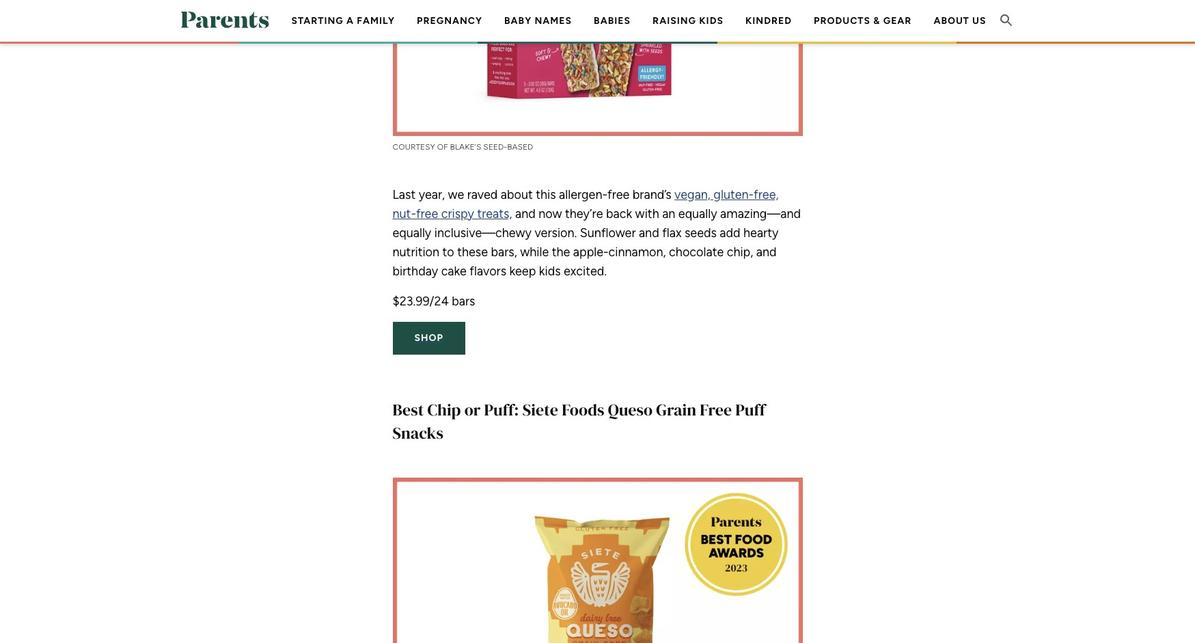 Task type: describe. For each thing, give the bounding box(es) containing it.
gluten-
[[714, 187, 754, 202]]

kindred
[[746, 15, 792, 27]]

shop link
[[393, 322, 465, 355]]

bars
[[452, 294, 475, 309]]

queso
[[608, 398, 653, 421]]

blake's
[[450, 142, 481, 152]]

brand's
[[633, 187, 672, 202]]

while
[[520, 245, 549, 260]]

year,
[[419, 187, 445, 202]]

vegan, gluten-free, nut-free crispy treats,
[[393, 187, 779, 221]]

kindred link
[[746, 15, 792, 27]]

grain
[[656, 398, 697, 421]]

now
[[539, 206, 562, 221]]

babies link
[[594, 15, 631, 27]]

seeds
[[685, 225, 717, 240]]

add
[[720, 225, 741, 240]]

best
[[393, 398, 424, 421]]

&
[[874, 15, 881, 27]]

1 horizontal spatial free
[[608, 187, 630, 202]]

siete
[[523, 398, 558, 421]]

raising
[[653, 15, 696, 27]]

starting
[[292, 15, 344, 27]]

starting a family link
[[292, 15, 395, 27]]

about
[[934, 15, 970, 27]]

raising kids link
[[653, 15, 724, 27]]

about us link
[[934, 15, 987, 27]]

raising kids
[[653, 15, 724, 27]]

hearty
[[744, 225, 779, 240]]

version.
[[535, 225, 577, 240]]

vegan,
[[675, 187, 711, 202]]

puff
[[736, 398, 765, 421]]

pregnancy link
[[417, 15, 483, 27]]

or
[[464, 398, 481, 421]]

chip
[[428, 398, 461, 421]]

birthday
[[393, 264, 438, 279]]

about us
[[934, 15, 987, 27]]

keep
[[509, 264, 536, 279]]

chocolate
[[669, 245, 724, 260]]

search image
[[998, 12, 1015, 29]]

excited.
[[564, 264, 607, 279]]

us
[[973, 15, 987, 27]]

puff:
[[484, 398, 519, 421]]

free inside the vegan, gluten-free, nut-free crispy treats,
[[416, 206, 438, 221]]

free,
[[754, 187, 779, 202]]

courtesy
[[393, 142, 435, 152]]

baby names
[[504, 15, 572, 27]]

kids
[[539, 264, 561, 279]]

seed-
[[483, 142, 507, 152]]

snacks
[[393, 422, 443, 444]]

this
[[536, 187, 556, 202]]

vegan, gluten-free, nut-free crispy treats, link
[[393, 187, 779, 221]]

products & gear
[[814, 15, 912, 27]]

crispy
[[441, 206, 474, 221]]

products
[[814, 15, 871, 27]]



Task type: vqa. For each thing, say whether or not it's contained in the screenshot.
the topmost free
yes



Task type: locate. For each thing, give the bounding box(es) containing it.
the
[[552, 245, 570, 260]]

baby names link
[[504, 15, 572, 27]]

about
[[501, 187, 533, 202]]

babies
[[594, 15, 631, 27]]

flax
[[662, 225, 682, 240]]

we
[[448, 187, 464, 202]]

equally up seeds
[[679, 206, 717, 221]]

free
[[700, 398, 732, 421]]

last
[[393, 187, 416, 202]]

based
[[507, 142, 533, 152]]

to
[[443, 245, 454, 260]]

0 vertical spatial and
[[515, 206, 536, 221]]

header navigation
[[281, 0, 997, 85]]

last year, we raved about this allergen-free brand's
[[393, 187, 675, 202]]

they're
[[565, 206, 603, 221]]

shop
[[415, 332, 444, 344]]

with
[[635, 206, 659, 221]]

best chip or puff: siete foods queso grain free puff snacks
[[393, 398, 765, 444]]

0 horizontal spatial free
[[416, 206, 438, 221]]

1 horizontal spatial equally
[[679, 206, 717, 221]]

visit parents' homepage image
[[181, 12, 269, 28]]

names
[[535, 15, 572, 27]]

starting a family
[[292, 15, 395, 27]]

nut-
[[393, 206, 416, 221]]

1 horizontal spatial and
[[639, 225, 659, 240]]

and now they're back with an equally amazing—and equally inclusive—chewy version. sunflower and flax seeds add hearty nutrition to these bars, while the apple-cinnamon, chocolate chip, and birthday cake flavors keep kids excited.
[[393, 206, 801, 279]]

free
[[608, 187, 630, 202], [416, 206, 438, 221]]

free up back on the top right of page
[[608, 187, 630, 202]]

1 vertical spatial free
[[416, 206, 438, 221]]

bag of siete queso puff snacks image
[[393, 478, 803, 643]]

pregnancy
[[417, 15, 483, 27]]

2 horizontal spatial and
[[756, 245, 777, 260]]

kids
[[699, 15, 724, 27]]

allergen-
[[559, 187, 608, 202]]

raved
[[467, 187, 498, 202]]

0 vertical spatial free
[[608, 187, 630, 202]]

$23.99/24 bars
[[393, 294, 475, 309]]

bars,
[[491, 245, 517, 260]]

1 vertical spatial equally
[[393, 225, 431, 240]]

0 horizontal spatial and
[[515, 206, 536, 221]]

sunflower
[[580, 225, 636, 240]]

and
[[515, 206, 536, 221], [639, 225, 659, 240], [756, 245, 777, 260]]

back
[[606, 206, 632, 221]]

2 vertical spatial and
[[756, 245, 777, 260]]

amazing—and
[[720, 206, 801, 221]]

free down year,
[[416, 206, 438, 221]]

and down hearty at top right
[[756, 245, 777, 260]]

foods
[[562, 398, 605, 421]]

family
[[357, 15, 395, 27]]

box of blake's chewey granola bars birthday cake flavor image
[[393, 0, 803, 136]]

of
[[437, 142, 448, 152]]

1 vertical spatial and
[[639, 225, 659, 240]]

these
[[457, 245, 488, 260]]

an
[[662, 206, 675, 221]]

flavors
[[470, 264, 506, 279]]

$23.99/24
[[393, 294, 449, 309]]

equally up nutrition
[[393, 225, 431, 240]]

products & gear link
[[814, 15, 912, 27]]

cinnamon,
[[609, 245, 666, 260]]

courtesy of blake's seed-based
[[393, 142, 533, 152]]

nutrition
[[393, 245, 440, 260]]

equally
[[679, 206, 717, 221], [393, 225, 431, 240]]

gear
[[883, 15, 912, 27]]

baby
[[504, 15, 532, 27]]

treats,
[[477, 206, 512, 221]]

apple-
[[573, 245, 609, 260]]

a
[[346, 15, 354, 27]]

and down last year, we raved about this allergen-free brand's
[[515, 206, 536, 221]]

0 horizontal spatial equally
[[393, 225, 431, 240]]

cake
[[441, 264, 467, 279]]

and down with
[[639, 225, 659, 240]]

inclusive—chewy
[[435, 225, 532, 240]]

0 vertical spatial equally
[[679, 206, 717, 221]]

chip,
[[727, 245, 753, 260]]



